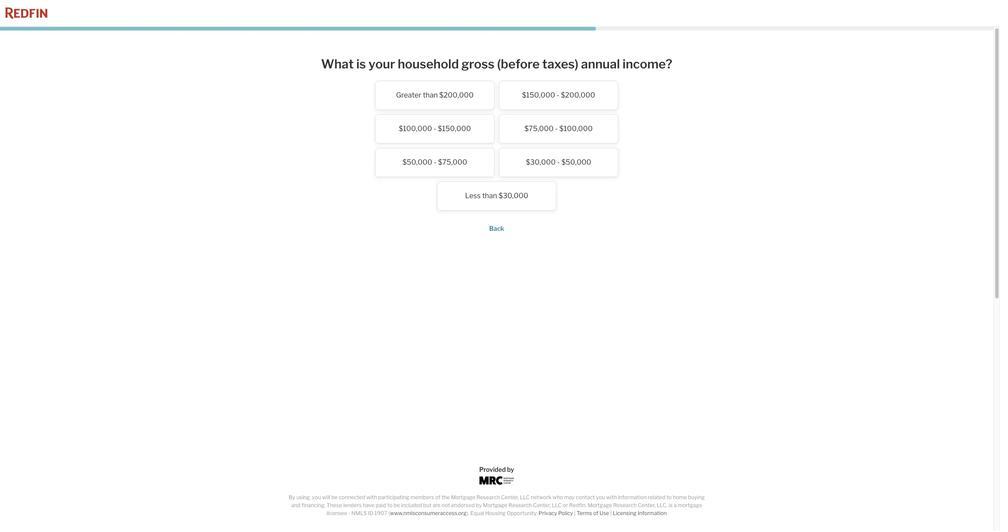 Task type: locate. For each thing, give the bounding box(es) containing it.
1 vertical spatial of
[[593, 510, 598, 517]]

1 horizontal spatial $200,000
[[561, 91, 595, 99]]

redfin.
[[569, 502, 587, 509]]

1 horizontal spatial with
[[606, 495, 617, 501]]

0 horizontal spatial $100,000
[[399, 124, 432, 133]]

0 vertical spatial by
[[507, 466, 514, 474]]

1 horizontal spatial mortgage
[[483, 502, 507, 509]]

1 horizontal spatial $150,000
[[522, 91, 555, 99]]

the
[[442, 495, 450, 501]]

to up (
[[387, 502, 393, 509]]

0 horizontal spatial $150,000
[[438, 124, 471, 133]]

1 | from the left
[[574, 510, 576, 517]]

participating
[[378, 495, 409, 501]]

$150,000 up $50,000 - $75,000
[[438, 124, 471, 133]]

0 horizontal spatial |
[[574, 510, 576, 517]]

1 horizontal spatial be
[[394, 502, 400, 509]]

mortgage up endorsed
[[451, 495, 475, 501]]

).
[[467, 510, 469, 517]]

research up opportunity.
[[509, 502, 532, 509]]

connected
[[339, 495, 365, 501]]

1 horizontal spatial of
[[593, 510, 598, 517]]

0 horizontal spatial $200,000
[[439, 91, 474, 99]]

1 horizontal spatial is
[[669, 502, 673, 509]]

1 horizontal spatial by
[[507, 466, 514, 474]]

gross
[[461, 57, 494, 72]]

- down $100,000 - $150,000
[[434, 158, 437, 166]]

$75,000 down $100,000 - $150,000
[[438, 158, 467, 166]]

you up financing.
[[312, 495, 321, 501]]

1 vertical spatial than
[[482, 192, 497, 200]]

0 horizontal spatial by
[[476, 502, 482, 509]]

with up use at the bottom of page
[[606, 495, 617, 501]]

than right less
[[482, 192, 497, 200]]

0 horizontal spatial you
[[312, 495, 321, 501]]

contact
[[576, 495, 595, 501]]

$50,000 down $75,000 - $100,000
[[561, 158, 591, 166]]

be up 'these'
[[331, 495, 338, 501]]

1 vertical spatial by
[[476, 502, 482, 509]]

with
[[366, 495, 377, 501], [606, 495, 617, 501]]

1 $200,000 from the left
[[439, 91, 474, 99]]

what
[[321, 57, 354, 72]]

privacy
[[539, 510, 557, 517]]

center, down network
[[533, 502, 551, 509]]

not
[[442, 502, 450, 509]]

0 vertical spatial be
[[331, 495, 338, 501]]

- for $100,000
[[434, 124, 436, 133]]

using,
[[296, 495, 311, 501]]

$30,000
[[526, 158, 556, 166], [499, 192, 528, 200]]

1 horizontal spatial $50,000
[[561, 158, 591, 166]]

- down $75,000 - $100,000
[[557, 158, 560, 166]]

2 with from the left
[[606, 495, 617, 501]]

(before
[[497, 57, 540, 72]]

mortgage
[[678, 502, 702, 509]]

1 vertical spatial $75,000
[[438, 158, 467, 166]]

0 vertical spatial $30,000
[[526, 158, 556, 166]]

1 horizontal spatial you
[[596, 495, 605, 501]]

0 horizontal spatial than
[[423, 91, 438, 99]]

of
[[435, 495, 440, 501], [593, 510, 598, 517]]

2 | from the left
[[610, 510, 612, 517]]

llc up privacy policy link
[[552, 502, 562, 509]]

| right use at the bottom of page
[[610, 510, 612, 517]]

to
[[667, 495, 672, 501], [387, 502, 393, 509]]

$75,000 up $30,000 - $50,000
[[524, 124, 554, 133]]

what is your household gross (before taxes) annual income?
[[321, 57, 672, 72]]

1 horizontal spatial to
[[667, 495, 672, 501]]

research up 'housing'
[[476, 495, 500, 501]]

$30,000 up back button
[[499, 192, 528, 200]]

1 horizontal spatial than
[[482, 192, 497, 200]]

by up mortgage research center image
[[507, 466, 514, 474]]

research up licensing
[[613, 502, 637, 509]]

$100,000 - $150,000
[[399, 124, 471, 133]]

0 vertical spatial $150,000
[[522, 91, 555, 99]]

by up equal
[[476, 502, 482, 509]]

-
[[557, 91, 559, 99], [434, 124, 436, 133], [555, 124, 558, 133], [434, 158, 437, 166], [557, 158, 560, 166], [348, 510, 350, 517]]

mortgage up use at the bottom of page
[[588, 502, 612, 509]]

of left the
[[435, 495, 440, 501]]

1 horizontal spatial llc
[[552, 502, 562, 509]]

these
[[327, 502, 342, 509]]

llc up opportunity.
[[520, 495, 530, 501]]

$100,000 up $30,000 - $50,000
[[559, 124, 593, 133]]

opportunity.
[[507, 510, 538, 517]]

with up "have"
[[366, 495, 377, 501]]

|
[[574, 510, 576, 517], [610, 510, 612, 517]]

back
[[489, 225, 504, 232]]

than
[[423, 91, 438, 99], [482, 192, 497, 200]]

research
[[476, 495, 500, 501], [509, 502, 532, 509], [613, 502, 637, 509]]

mortgage
[[451, 495, 475, 501], [483, 502, 507, 509], [588, 502, 612, 509]]

related
[[648, 495, 665, 501]]

use
[[600, 510, 609, 517]]

- up $50,000 - $75,000
[[434, 124, 436, 133]]

you
[[312, 495, 321, 501], [596, 495, 605, 501]]

0 horizontal spatial $50,000
[[402, 158, 432, 166]]

is
[[356, 57, 366, 72], [669, 502, 673, 509]]

financing.
[[302, 502, 325, 509]]

- up $30,000 - $50,000
[[555, 124, 558, 133]]

what is your household gross (before taxes) annual income? option group
[[320, 81, 674, 215]]

1 horizontal spatial $75,000
[[524, 124, 554, 133]]

1907
[[375, 510, 387, 517]]

0 vertical spatial of
[[435, 495, 440, 501]]

center, up opportunity.
[[501, 495, 519, 501]]

0 vertical spatial is
[[356, 57, 366, 72]]

center, up information
[[638, 502, 656, 509]]

0 horizontal spatial of
[[435, 495, 440, 501]]

$50,000 down $100,000 - $150,000
[[402, 158, 432, 166]]

0 horizontal spatial $75,000
[[438, 158, 467, 166]]

0 horizontal spatial center,
[[501, 495, 519, 501]]

mortgage up 'housing'
[[483, 502, 507, 509]]

$100,000
[[399, 124, 432, 133], [559, 124, 593, 133]]

0 vertical spatial than
[[423, 91, 438, 99]]

0 horizontal spatial with
[[366, 495, 377, 501]]

$150,000 down (before
[[522, 91, 555, 99]]

www.nmlsconsumeraccess.org ). equal housing opportunity. privacy policy | terms of use | licensing information
[[390, 510, 667, 517]]

1 vertical spatial $30,000
[[499, 192, 528, 200]]

lenders
[[343, 502, 362, 509]]

llc.
[[657, 502, 668, 509]]

be
[[331, 495, 338, 501], [394, 502, 400, 509]]

is left your
[[356, 57, 366, 72]]

0 vertical spatial $75,000
[[524, 124, 554, 133]]

2 $100,000 from the left
[[559, 124, 593, 133]]

less than $30,000
[[465, 192, 528, 200]]

1 vertical spatial be
[[394, 502, 400, 509]]

by
[[507, 466, 514, 474], [476, 502, 482, 509]]

1 vertical spatial to
[[387, 502, 393, 509]]

is left a
[[669, 502, 673, 509]]

| down the redfin. on the bottom of page
[[574, 510, 576, 517]]

annual income?
[[581, 57, 672, 72]]

to up llc.
[[667, 495, 672, 501]]

$200,000 down gross
[[439, 91, 474, 99]]

llc
[[520, 495, 530, 501], [552, 502, 562, 509]]

0 horizontal spatial is
[[356, 57, 366, 72]]

are
[[433, 502, 441, 509]]

licensing
[[613, 510, 637, 517]]

than for $30,000
[[482, 192, 497, 200]]

center,
[[501, 495, 519, 501], [533, 502, 551, 509], [638, 502, 656, 509]]

1 horizontal spatial |
[[610, 510, 612, 517]]

$150,000
[[522, 91, 555, 99], [438, 124, 471, 133]]

of left use at the bottom of page
[[593, 510, 598, 517]]

1 horizontal spatial $100,000
[[559, 124, 593, 133]]

$30,000 down $75,000 - $100,000
[[526, 158, 556, 166]]

2 $200,000 from the left
[[561, 91, 595, 99]]

be down participating
[[394, 502, 400, 509]]

- inside "by using, you will be connected with participating members of the mortgage research center, llc network who may contact you with information related to home buying and financing. these lenders have paid to be included but are not endorsed by mortgage research center, llc or redfin. mortgage research center, llc. is a mortgage licensee - nmls id 1907 ("
[[348, 510, 350, 517]]

- down taxes)
[[557, 91, 559, 99]]

- down "lenders" at left
[[348, 510, 350, 517]]

provided by
[[479, 466, 514, 474]]

1 vertical spatial is
[[669, 502, 673, 509]]

$100,000 down greater
[[399, 124, 432, 133]]

of for members
[[435, 495, 440, 501]]

$200,000 down taxes)
[[561, 91, 595, 99]]

2 horizontal spatial mortgage
[[588, 502, 612, 509]]

is inside "by using, you will be connected with participating members of the mortgage research center, llc network who may contact you with information related to home buying and financing. these lenders have paid to be included but are not endorsed by mortgage research center, llc or redfin. mortgage research center, llc. is a mortgage licensee - nmls id 1907 ("
[[669, 502, 673, 509]]

$75,000 - $100,000
[[524, 124, 593, 133]]

$75,000
[[524, 124, 554, 133], [438, 158, 467, 166]]

of inside "by using, you will be connected with participating members of the mortgage research center, llc network who may contact you with information related to home buying and financing. these lenders have paid to be included but are not endorsed by mortgage research center, llc or redfin. mortgage research center, llc. is a mortgage licensee - nmls id 1907 ("
[[435, 495, 440, 501]]

have
[[363, 502, 375, 509]]

0 horizontal spatial llc
[[520, 495, 530, 501]]

network
[[531, 495, 551, 501]]

$200,000
[[439, 91, 474, 99], [561, 91, 595, 99]]

you right the contact
[[596, 495, 605, 501]]

than right greater
[[423, 91, 438, 99]]

$50,000
[[402, 158, 432, 166], [561, 158, 591, 166]]

0 horizontal spatial to
[[387, 502, 393, 509]]



Task type: vqa. For each thing, say whether or not it's contained in the screenshot.
Anza
no



Task type: describe. For each thing, give the bounding box(es) containing it.
than for $200,000
[[423, 91, 438, 99]]

terms
[[577, 510, 592, 517]]

www.nmlsconsumeraccess.org
[[390, 510, 467, 517]]

- for $150,000
[[557, 91, 559, 99]]

or
[[563, 502, 568, 509]]

information
[[638, 510, 667, 517]]

0 vertical spatial llc
[[520, 495, 530, 501]]

policy
[[558, 510, 573, 517]]

1 you from the left
[[312, 495, 321, 501]]

- for $50,000
[[434, 158, 437, 166]]

and
[[291, 502, 300, 509]]

taxes)
[[542, 57, 578, 72]]

1 with from the left
[[366, 495, 377, 501]]

$200,000 for $150,000 - $200,000
[[561, 91, 595, 99]]

2 horizontal spatial research
[[613, 502, 637, 509]]

by using, you will be connected with participating members of the mortgage research center, llc network who may contact you with information related to home buying and financing. these lenders have paid to be included but are not endorsed by mortgage research center, llc or redfin. mortgage research center, llc. is a mortgage licensee - nmls id 1907 (
[[289, 495, 705, 517]]

- for $30,000
[[557, 158, 560, 166]]

nmls
[[351, 510, 367, 517]]

buying
[[688, 495, 705, 501]]

back button
[[489, 225, 504, 232]]

$200,000 for greater than $200,000
[[439, 91, 474, 99]]

1 horizontal spatial research
[[509, 502, 532, 509]]

home
[[673, 495, 687, 501]]

0 vertical spatial to
[[667, 495, 672, 501]]

1 $100,000 from the left
[[399, 124, 432, 133]]

1 horizontal spatial center,
[[533, 502, 551, 509]]

may
[[564, 495, 575, 501]]

0 horizontal spatial be
[[331, 495, 338, 501]]

1 vertical spatial llc
[[552, 502, 562, 509]]

mortgage research center image
[[480, 477, 514, 485]]

by
[[289, 495, 295, 501]]

2 horizontal spatial center,
[[638, 502, 656, 509]]

$150,000 - $200,000
[[522, 91, 595, 99]]

www.nmlsconsumeraccess.org link
[[390, 510, 467, 517]]

greater than $200,000
[[396, 91, 474, 99]]

0 horizontal spatial research
[[476, 495, 500, 501]]

information
[[618, 495, 647, 501]]

included
[[401, 502, 422, 509]]

less
[[465, 192, 481, 200]]

a
[[674, 502, 677, 509]]

equal
[[470, 510, 484, 517]]

$50,000 - $75,000
[[402, 158, 467, 166]]

but
[[423, 502, 432, 509]]

household
[[398, 57, 459, 72]]

your
[[369, 57, 395, 72]]

paid
[[376, 502, 386, 509]]

(
[[388, 510, 390, 517]]

$30,000 - $50,000
[[526, 158, 591, 166]]

terms of use link
[[577, 510, 609, 517]]

members
[[410, 495, 434, 501]]

housing
[[485, 510, 506, 517]]

who
[[553, 495, 563, 501]]

endorsed
[[451, 502, 475, 509]]

licensee
[[327, 510, 347, 517]]

privacy policy link
[[539, 510, 573, 517]]

2 $50,000 from the left
[[561, 158, 591, 166]]

by inside "by using, you will be connected with participating members of the mortgage research center, llc network who may contact you with information related to home buying and financing. these lenders have paid to be included but are not endorsed by mortgage research center, llc or redfin. mortgage research center, llc. is a mortgage licensee - nmls id 1907 ("
[[476, 502, 482, 509]]

id
[[368, 510, 373, 517]]

1 vertical spatial $150,000
[[438, 124, 471, 133]]

0 horizontal spatial mortgage
[[451, 495, 475, 501]]

2 you from the left
[[596, 495, 605, 501]]

of for terms
[[593, 510, 598, 517]]

- for $75,000
[[555, 124, 558, 133]]

provided
[[479, 466, 506, 474]]

licensing information link
[[613, 510, 667, 517]]

will
[[322, 495, 330, 501]]

1 $50,000 from the left
[[402, 158, 432, 166]]

greater
[[396, 91, 421, 99]]



